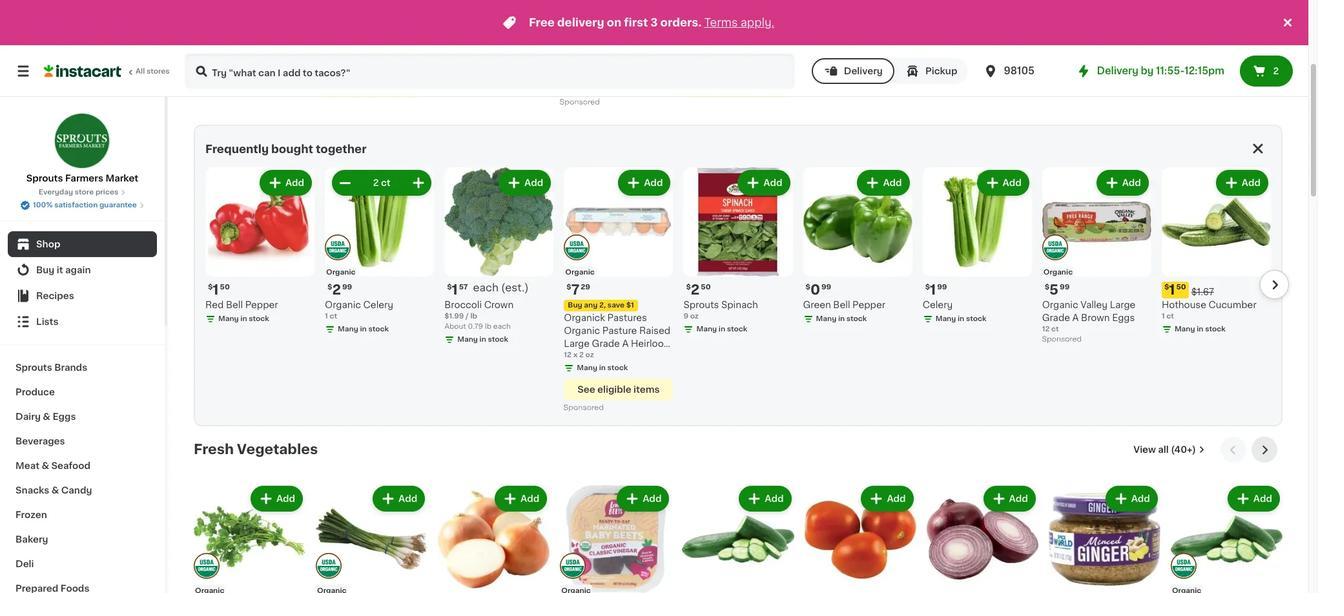 Task type: vqa. For each thing, say whether or not it's contained in the screenshot.


Task type: locate. For each thing, give the bounding box(es) containing it.
sprouts down $ 2 50
[[684, 301, 719, 310]]

pickup button
[[895, 58, 968, 84]]

candy
[[61, 486, 92, 495]]

1 horizontal spatial large
[[1111, 301, 1136, 310]]

eggs inside organic valley large grade a brown eggs 12 ct
[[1113, 314, 1136, 323]]

apply.
[[741, 17, 775, 28]]

item carousel region
[[187, 162, 1290, 420], [194, 437, 1283, 593]]

4 $ from the left
[[567, 284, 572, 291]]

about
[[194, 46, 216, 53], [438, 46, 460, 53], [445, 323, 466, 330]]

12 inside organic valley large grade a brown eggs 12 ct
[[1043, 326, 1050, 333]]

on
[[607, 17, 622, 28]]

(est.) up "$0.59 / lb about 0.43 lb each" at the left of the page
[[499, 5, 527, 16]]

item badge image
[[564, 234, 590, 260], [1043, 234, 1069, 260], [316, 553, 342, 579], [560, 553, 586, 579], [1172, 553, 1197, 579]]

about inside $0.69 / lb about 0.41 lb each
[[194, 46, 216, 53]]

2 $ from the left
[[328, 284, 332, 291]]

each inside "$0.59 / lb about 0.43 lb each"
[[488, 46, 506, 53]]

99 inside $ 5 99
[[1061, 284, 1070, 291]]

view
[[1134, 445, 1157, 454]]

1 horizontal spatial celery
[[923, 301, 953, 310]]

0 horizontal spatial $ 1 50
[[208, 283, 230, 297]]

8 $ from the left
[[1045, 284, 1050, 291]]

1 horizontal spatial bag
[[698, 49, 712, 56]]

sprouts up produce
[[16, 363, 52, 372]]

99 inside $ 1 99
[[938, 284, 948, 291]]

eggs right brown
[[1113, 314, 1136, 323]]

$ 1 99
[[926, 283, 948, 297]]

2, up the chelan
[[581, 25, 587, 32]]

meat
[[16, 461, 39, 470]]

/ for $0.69
[[217, 36, 220, 43]]

1 horizontal spatial /
[[461, 36, 464, 43]]

1
[[316, 49, 319, 56], [213, 283, 219, 297], [452, 283, 458, 297], [931, 283, 937, 297], [1170, 283, 1176, 297], [325, 313, 328, 320], [1162, 313, 1166, 320]]

2 50 from the left
[[701, 284, 711, 291]]

product group
[[316, 0, 428, 98], [560, 0, 672, 109], [683, 0, 795, 98], [1049, 0, 1161, 72], [205, 167, 315, 327], [325, 167, 434, 337], [445, 167, 554, 348], [564, 167, 674, 415], [684, 167, 793, 337], [804, 167, 913, 327], [923, 167, 1033, 327], [1043, 167, 1152, 347], [1162, 167, 1272, 337], [194, 484, 306, 593], [316, 484, 428, 593], [438, 484, 550, 593], [560, 484, 672, 593], [683, 484, 795, 593], [805, 484, 917, 593], [927, 484, 1039, 593], [1049, 484, 1161, 593], [1172, 484, 1283, 593]]

$3.88 original price: $4.49 element
[[1172, 5, 1283, 21]]

see eligible items down 4 buy 2, get 25% off mandarins bag 3 lb bag many in stock
[[697, 82, 780, 91]]

view all (40+) button
[[1129, 437, 1211, 463]]

about down $1.99 on the bottom
[[445, 323, 466, 330]]

0 horizontal spatial 50
[[220, 284, 230, 291]]

snacks & candy
[[16, 486, 92, 495]]

fresh
[[595, 36, 620, 45], [194, 443, 234, 456]]

$ 2 50
[[687, 283, 711, 297]]

$ inside $ 2 50
[[687, 284, 691, 291]]

99 inside 5 99
[[578, 7, 588, 14]]

0 horizontal spatial grade
[[592, 339, 620, 348]]

bag inside 4 buy 2, get 25% off mandarins bag 3 lb bag many in stock
[[698, 49, 712, 56]]

many in stock inside button
[[940, 38, 991, 45]]

organic down $ 2 99
[[325, 301, 361, 310]]

0 vertical spatial bag
[[733, 36, 750, 45]]

$ 0 99
[[806, 283, 832, 297]]

organic valley large grade a brown eggs 12 ct
[[1043, 301, 1136, 333]]

1 vertical spatial large
[[564, 339, 590, 348]]

buy left it
[[36, 266, 55, 275]]

25% up "chelan fresh sugarbee apples bag 2 lb bag"
[[603, 25, 618, 32]]

organic inside organic valley large grade a brown eggs 12 ct
[[1043, 301, 1079, 310]]

0 vertical spatial 12
[[1043, 326, 1050, 333]]

many down hothouse
[[1175, 326, 1196, 333]]

bag
[[733, 36, 750, 45], [594, 49, 612, 58]]

1 horizontal spatial 50
[[701, 284, 711, 291]]

items for chelan fresh sugarbee apples bag
[[631, 80, 658, 89]]

1 vertical spatial &
[[42, 461, 49, 470]]

pepper
[[245, 301, 278, 310], [853, 301, 886, 310]]

bell for 1
[[226, 301, 243, 310]]

buy down 4
[[687, 25, 701, 32]]

0 horizontal spatial /
[[217, 36, 220, 43]]

1 pepper from the left
[[245, 301, 278, 310]]

chelan fresh sugarbee apples bag 2 lb bag
[[560, 36, 666, 69]]

many in stock up pickup
[[940, 38, 991, 45]]

eligible down "chelan fresh sugarbee apples bag 2 lb bag"
[[595, 80, 629, 89]]

lb up "98105" 'popup button'
[[1056, 36, 1063, 43]]

each (est.) up crown
[[473, 283, 529, 293]]

0 horizontal spatial pepper
[[245, 301, 278, 310]]

bag
[[698, 49, 712, 56], [575, 61, 589, 69]]

5 $ from the left
[[687, 284, 691, 291]]

a left brown
[[1073, 314, 1080, 323]]

3 inside 4 buy 2, get 25% off mandarins bag 3 lb bag many in stock
[[683, 49, 687, 56]]

2 vertical spatial &
[[52, 486, 59, 495]]

pepper for 1
[[245, 301, 278, 310]]

12 left the x
[[564, 352, 572, 359]]

bag inside "chelan fresh sugarbee apples bag 2 lb bag"
[[594, 49, 612, 58]]

ct inside medium hass avocado 1 ct
[[321, 49, 328, 56]]

50 inside $ 2 50
[[701, 284, 711, 291]]

frozen link
[[8, 503, 157, 527]]

eligible down colored
[[598, 385, 632, 394]]

1 horizontal spatial bell
[[834, 301, 851, 310]]

eligible inside item carousel region
[[598, 385, 632, 394]]

$ for organic valley large grade a brown eggs
[[1045, 284, 1050, 291]]

0 horizontal spatial fresh
[[194, 443, 234, 456]]

recipes link
[[8, 283, 157, 309]]

buy it again link
[[8, 257, 157, 283]]

1 vertical spatial 5
[[1050, 283, 1059, 297]]

celery
[[364, 301, 394, 310], [923, 301, 953, 310]]

7 $ from the left
[[926, 284, 931, 291]]

2 pepper from the left
[[853, 301, 886, 310]]

buy up the chelan
[[564, 25, 579, 32]]

2, for 4
[[703, 25, 709, 32]]

lb up "0.79"
[[471, 313, 478, 320]]

1 bell from the left
[[226, 301, 243, 310]]

50 inside $1.50 original price: $1.67 element
[[1177, 284, 1187, 291]]

many inside 4 buy 2, get 25% off mandarins bag 3 lb bag many in stock
[[696, 61, 716, 69]]

see eligible items down colored
[[578, 385, 660, 394]]

57
[[459, 284, 468, 291]]

see eligible items
[[575, 80, 658, 89], [331, 82, 413, 91], [697, 82, 780, 91], [578, 385, 660, 394]]

see eligible items button
[[560, 73, 672, 95], [316, 76, 428, 98], [683, 76, 795, 98], [564, 379, 674, 401]]

off
[[620, 25, 631, 32], [742, 25, 753, 32]]

bag inside "chelan fresh sugarbee apples bag 2 lb bag"
[[575, 61, 589, 69]]

lb right 0.43 at the left
[[480, 46, 486, 53]]

each (est.) up "$0.59 / lb about 0.43 lb each" at the left of the page
[[471, 5, 527, 16]]

bell right green
[[834, 301, 851, 310]]

2 ct
[[373, 178, 391, 187]]

sprouts for sprouts brands
[[16, 363, 52, 372]]

1 vertical spatial 3
[[1049, 36, 1054, 43]]

0 vertical spatial 3
[[651, 17, 658, 28]]

grade inside organic valley large grade a brown eggs 12 ct
[[1043, 314, 1071, 323]]

1 horizontal spatial 3
[[683, 49, 687, 56]]

0 vertical spatial bag
[[698, 49, 712, 56]]

delivery inside button
[[844, 67, 883, 76]]

colored
[[564, 352, 601, 361]]

1 vertical spatial each (est.)
[[473, 283, 529, 293]]

1 $ 1 50 from the left
[[208, 283, 230, 297]]

each
[[471, 5, 497, 16], [242, 46, 259, 53], [488, 46, 506, 53], [473, 283, 499, 293], [494, 323, 511, 330]]

get left on on the top of the page
[[589, 25, 601, 32]]

section
[[187, 125, 1290, 427]]

2 off from the left
[[742, 25, 753, 32]]

0 vertical spatial 5
[[568, 6, 577, 19]]

x
[[574, 352, 578, 359]]

each inside $0.69 / lb about 0.41 lb each
[[242, 46, 259, 53]]

bag down mandarins
[[698, 49, 712, 56]]

lists link
[[8, 309, 157, 335]]

0 vertical spatial each (est.)
[[471, 5, 527, 16]]

sprouts inside 'sprouts spinach 9 oz'
[[684, 301, 719, 310]]

buy inside 4 buy 2, get 25% off mandarins bag 3 lb bag many in stock
[[687, 25, 701, 32]]

stores
[[147, 68, 170, 75]]

get up mandarins
[[711, 25, 723, 32]]

mandarins
[[683, 36, 730, 45]]

limited time offer region
[[0, 0, 1281, 45]]

3 $ from the left
[[447, 284, 452, 291]]

bag down apples
[[575, 61, 589, 69]]

1 horizontal spatial bag
[[733, 36, 750, 45]]

add
[[286, 178, 304, 187], [525, 178, 544, 187], [644, 178, 663, 187], [764, 178, 783, 187], [884, 178, 903, 187], [1003, 178, 1022, 187], [1123, 178, 1142, 187], [1243, 178, 1261, 187], [277, 495, 295, 504], [399, 495, 418, 504], [521, 495, 540, 504], [643, 495, 662, 504], [765, 495, 784, 504], [888, 495, 906, 504], [1010, 495, 1029, 504], [1132, 495, 1151, 504], [1254, 495, 1273, 504]]

$ for buy any 2, save $1
[[567, 284, 572, 291]]

$ inside $ 0 99
[[806, 284, 811, 291]]

lb down apples
[[567, 61, 574, 69]]

1 vertical spatial bag
[[594, 49, 612, 58]]

0 horizontal spatial delivery
[[844, 67, 883, 76]]

see eligible items button down "chelan fresh sugarbee apples bag 2 lb bag"
[[560, 73, 672, 95]]

99 for 2
[[342, 284, 352, 291]]

0 vertical spatial sprouts
[[26, 174, 63, 183]]

0 vertical spatial fresh
[[595, 36, 620, 45]]

1 horizontal spatial 12
[[1043, 326, 1050, 333]]

99 for 5
[[1061, 284, 1070, 291]]

red
[[205, 301, 224, 310]]

2 get from the left
[[711, 25, 723, 32]]

buy inside item carousel region
[[568, 302, 583, 309]]

sprouts farmers market logo image
[[54, 112, 111, 169]]

1 horizontal spatial 25%
[[725, 25, 741, 32]]

0 horizontal spatial 3
[[651, 17, 658, 28]]

buy inside "link"
[[36, 266, 55, 275]]

1 vertical spatial (est.)
[[502, 283, 529, 293]]

3 up "98105" 'popup button'
[[1049, 36, 1054, 43]]

3 50 from the left
[[1177, 284, 1187, 291]]

ct inside organic valley large grade a brown eggs 12 ct
[[1052, 326, 1060, 333]]

lb right "0.79"
[[485, 323, 492, 330]]

& left the candy
[[52, 486, 59, 495]]

satisfaction
[[54, 202, 98, 209]]

buy
[[564, 25, 579, 32], [687, 25, 701, 32], [36, 266, 55, 275], [568, 302, 583, 309]]

terms
[[705, 17, 738, 28]]

2, inside item carousel region
[[600, 302, 606, 309]]

each (est.)
[[471, 5, 527, 16], [473, 283, 529, 293]]

2, inside 4 buy 2, get 25% off mandarins bag 3 lb bag many in stock
[[703, 25, 709, 32]]

sprouts
[[26, 174, 63, 183], [684, 301, 719, 310], [16, 363, 52, 372]]

bell
[[226, 301, 243, 310], [834, 301, 851, 310]]

ct down $ 2 99
[[330, 313, 337, 320]]

0 horizontal spatial bell
[[226, 301, 243, 310]]

eligible down medium hass avocado 1 ct
[[351, 82, 385, 91]]

6 $ from the left
[[806, 284, 811, 291]]

grade down pasture
[[592, 339, 620, 348]]

29
[[581, 284, 591, 291]]

see for chelan fresh sugarbee apples bag
[[575, 80, 593, 89]]

free
[[529, 17, 555, 28]]

guarantee
[[99, 202, 137, 209]]

bag inside 4 buy 2, get 25% off mandarins bag 3 lb bag many in stock
[[733, 36, 750, 45]]

99 inside $ 0 99
[[822, 284, 832, 291]]

0 vertical spatial a
[[1073, 314, 1080, 323]]

each (est.) inside $1.57 each (estimated) element
[[473, 283, 529, 293]]

Search field
[[186, 54, 794, 88]]

0 vertical spatial item carousel region
[[187, 162, 1290, 420]]

0 horizontal spatial item badge image
[[194, 553, 220, 579]]

eligible for mandarins bag
[[717, 82, 751, 91]]

$ inside $ 2 99
[[328, 284, 332, 291]]

3 right "first" on the top left
[[651, 17, 658, 28]]

0 vertical spatial eggs
[[1113, 314, 1136, 323]]

1 horizontal spatial get
[[711, 25, 723, 32]]

sprouts farmers market link
[[26, 112, 138, 185]]

see eligible items button down 4 buy 2, get 25% off mandarins bag 3 lb bag many in stock
[[683, 76, 795, 98]]

fresh vegetables
[[194, 443, 318, 456]]

ct down $ 5 99
[[1052, 326, 1060, 333]]

see eligible items button for mandarins bag
[[683, 76, 795, 98]]

a
[[1073, 314, 1080, 323], [623, 339, 629, 348]]

bell right red
[[226, 301, 243, 310]]

about inside "$0.59 / lb about 0.43 lb each"
[[438, 46, 460, 53]]

$ for red bell pepper
[[208, 284, 213, 291]]

&
[[43, 412, 50, 421], [42, 461, 49, 470], [52, 486, 59, 495]]

many down $ 1 99
[[936, 315, 957, 323]]

bag down buy 2, get 25% off
[[594, 49, 612, 58]]

ct inside hothouse cucumber 1 ct
[[1167, 313, 1175, 320]]

6 oz container button
[[1172, 0, 1283, 45]]

product group containing 0
[[804, 167, 913, 327]]

beverages link
[[8, 429, 157, 454]]

large right valley
[[1111, 301, 1136, 310]]

get inside 4 buy 2, get 25% off mandarins bag 3 lb bag many in stock
[[711, 25, 723, 32]]

many in stock down medium hass avocado 1 ct
[[329, 61, 380, 69]]

5 up the chelan
[[568, 6, 577, 19]]

2 horizontal spatial 2,
[[703, 25, 709, 32]]

buy for buy it again
[[36, 266, 55, 275]]

2 vertical spatial 3
[[683, 49, 687, 56]]

eggs
[[1113, 314, 1136, 323], [603, 352, 626, 361], [53, 412, 76, 421]]

0 horizontal spatial a
[[623, 339, 629, 348]]

off right 'terms'
[[742, 25, 753, 32]]

1 celery from the left
[[364, 301, 394, 310]]

& right dairy
[[43, 412, 50, 421]]

& right meat
[[42, 461, 49, 470]]

item badge image
[[325, 234, 351, 260], [194, 553, 220, 579]]

medium hass avocado 1 ct
[[316, 36, 420, 56]]

seafood
[[51, 461, 90, 470]]

1 vertical spatial fresh
[[194, 443, 234, 456]]

1 horizontal spatial item badge image
[[325, 234, 351, 260]]

50 for sprouts spinach
[[701, 284, 711, 291]]

$ inside $ 7 29
[[567, 284, 572, 291]]

buy it again
[[36, 266, 91, 275]]

2 $ 1 50 from the left
[[1165, 283, 1187, 297]]

1 vertical spatial grade
[[592, 339, 620, 348]]

see down colored
[[578, 385, 596, 394]]

sponsored badge image
[[1049, 61, 1088, 69], [560, 99, 600, 106], [1043, 336, 1082, 343], [564, 404, 603, 412]]

organic inside "organick pastures organic pasture raised large grade a heirloom colored eggs"
[[564, 326, 600, 336]]

many down 0.41
[[207, 59, 227, 66]]

0 horizontal spatial 25%
[[603, 25, 618, 32]]

2 bell from the left
[[834, 301, 851, 310]]

1 horizontal spatial $ 1 50
[[1165, 283, 1187, 297]]

increment quantity of organic celery image
[[411, 175, 427, 191]]

get
[[589, 25, 601, 32], [711, 25, 723, 32]]

0 horizontal spatial bag
[[594, 49, 612, 58]]

0 vertical spatial &
[[43, 412, 50, 421]]

stock inside 4 buy 2, get 25% off mandarins bag 3 lb bag many in stock
[[726, 61, 747, 69]]

prices
[[96, 189, 118, 196]]

bag down the terms apply. link
[[733, 36, 750, 45]]

/ inside broccoli crown $1.99 / lb about 0.79 lb each
[[466, 313, 469, 320]]

each down crown
[[494, 323, 511, 330]]

many down medium
[[329, 61, 349, 69]]

2 horizontal spatial eggs
[[1113, 314, 1136, 323]]

1 horizontal spatial fresh
[[595, 36, 620, 45]]

a inside organic valley large grade a brown eggs 12 ct
[[1073, 314, 1080, 323]]

1 horizontal spatial 5
[[1050, 283, 1059, 297]]

1 horizontal spatial pepper
[[853, 301, 886, 310]]

each right 0.41
[[242, 46, 259, 53]]

ct left increment quantity of organic celery image
[[381, 178, 391, 187]]

bell inside product group
[[834, 301, 851, 310]]

1 vertical spatial a
[[623, 339, 629, 348]]

25% inside 4 buy 2, get 25% off mandarins bag 3 lb bag many in stock
[[725, 25, 741, 32]]

2 horizontal spatial /
[[466, 313, 469, 320]]

produce
[[16, 388, 55, 397]]

many in stock down red bell pepper
[[218, 315, 269, 323]]

large
[[1111, 301, 1136, 310], [564, 339, 590, 348]]

organick pastures organic pasture raised large grade a heirloom colored eggs
[[564, 314, 673, 361]]

buy any 2, save $1
[[568, 302, 634, 309]]

lb up 0.41
[[222, 36, 228, 43]]

2 horizontal spatial 3
[[1049, 36, 1054, 43]]

farmers
[[65, 174, 103, 183]]

99 for 0
[[822, 284, 832, 291]]

ct down medium
[[321, 49, 328, 56]]

& for dairy
[[43, 412, 50, 421]]

1 horizontal spatial grade
[[1043, 314, 1071, 323]]

3 lb
[[1049, 36, 1063, 43]]

see eligible items for 1 ct
[[331, 82, 413, 91]]

1 vertical spatial eggs
[[603, 352, 626, 361]]

5
[[568, 6, 577, 19], [1050, 283, 1059, 297]]

each up search field
[[488, 46, 506, 53]]

1 horizontal spatial eggs
[[603, 352, 626, 361]]

see for mandarins bag
[[697, 82, 715, 91]]

0 vertical spatial item badge image
[[325, 234, 351, 260]]

(est.)
[[499, 5, 527, 16], [502, 283, 529, 293]]

$ for green bell pepper
[[806, 284, 811, 291]]

many down "0.79"
[[458, 336, 478, 343]]

1 50 from the left
[[220, 284, 230, 291]]

many in stock down organic celery 1 ct
[[338, 326, 389, 333]]

50 up 'sprouts spinach 9 oz' at right bottom
[[701, 284, 711, 291]]

terms apply. link
[[705, 17, 775, 28]]

$ inside $ 5 99
[[1045, 284, 1050, 291]]

$ 1 50
[[208, 283, 230, 297], [1165, 283, 1187, 297]]

None search field
[[185, 53, 795, 89]]

0 horizontal spatial get
[[589, 25, 601, 32]]

99 inside $ 2 99
[[342, 284, 352, 291]]

1 inside organic celery 1 ct
[[325, 313, 328, 320]]

1 $ from the left
[[208, 284, 213, 291]]

many in stock down 3 lb
[[1062, 49, 1113, 56]]

0 horizontal spatial 2,
[[581, 25, 587, 32]]

all
[[136, 68, 145, 75]]

organic up $ 5 99
[[1044, 269, 1073, 276]]

3 down mandarins
[[683, 49, 687, 56]]

fresh down buy 2, get 25% off
[[595, 36, 620, 45]]

lb
[[222, 36, 228, 43], [466, 36, 473, 43], [1056, 36, 1063, 43], [233, 46, 240, 53], [480, 46, 486, 53], [689, 49, 696, 56], [567, 61, 574, 69], [471, 313, 478, 320], [485, 323, 492, 330]]

1 vertical spatial bag
[[575, 61, 589, 69]]

many down organic celery 1 ct
[[338, 326, 359, 333]]

$ 1 50 up red
[[208, 283, 230, 297]]

many up pickup
[[940, 38, 961, 45]]

green
[[804, 301, 832, 310]]

organic down $ 5 99
[[1043, 301, 1079, 310]]

0 horizontal spatial bag
[[575, 61, 589, 69]]

1 vertical spatial 12
[[564, 352, 572, 359]]

pasture
[[603, 326, 637, 336]]

oz
[[814, 36, 823, 43], [1178, 36, 1187, 43], [691, 313, 699, 320], [586, 352, 594, 359]]

1 horizontal spatial 2,
[[600, 302, 606, 309]]

$ inside $ 1 99
[[926, 284, 931, 291]]

12:15pm
[[1185, 66, 1225, 76]]

1 horizontal spatial off
[[742, 25, 753, 32]]

/ inside "$0.59 / lb about 0.43 lb each"
[[461, 36, 464, 43]]

many inside button
[[940, 38, 961, 45]]

1 vertical spatial item carousel region
[[194, 437, 1283, 593]]

grade
[[1043, 314, 1071, 323], [592, 339, 620, 348]]

ct down hothouse
[[1167, 313, 1175, 320]]

dairy
[[16, 412, 41, 421]]

fresh inside "chelan fresh sugarbee apples bag 2 lb bag"
[[595, 36, 620, 45]]

2 vertical spatial sprouts
[[16, 363, 52, 372]]

eligible down 4 buy 2, get 25% off mandarins bag 3 lb bag many in stock
[[717, 82, 751, 91]]

1 horizontal spatial a
[[1073, 314, 1080, 323]]

0 horizontal spatial large
[[564, 339, 590, 348]]

store
[[75, 189, 94, 196]]

see eligible items down medium hass avocado 1 ct
[[331, 82, 413, 91]]

50 for red bell pepper
[[220, 284, 230, 291]]

see eligible items down "chelan fresh sugarbee apples bag 2 lb bag"
[[575, 80, 658, 89]]

2, right any
[[600, 302, 606, 309]]

2 celery from the left
[[923, 301, 953, 310]]

many in stock down hothouse cucumber 1 ct
[[1175, 326, 1226, 333]]

everyday store prices
[[39, 189, 118, 196]]

$ for organic celery
[[328, 284, 332, 291]]

oz right the x
[[586, 352, 594, 359]]

/ down broccoli
[[466, 313, 469, 320]]

0 vertical spatial grade
[[1043, 314, 1071, 323]]

0 vertical spatial (est.)
[[499, 5, 527, 16]]

16
[[805, 36, 813, 43]]

2 horizontal spatial 50
[[1177, 284, 1187, 291]]

1 vertical spatial sprouts
[[684, 301, 719, 310]]

0 horizontal spatial off
[[620, 25, 631, 32]]

100%
[[33, 202, 53, 209]]

$ 1 50 up hothouse
[[1165, 283, 1187, 297]]

grade down $ 5 99
[[1043, 314, 1071, 323]]

0 vertical spatial large
[[1111, 301, 1136, 310]]

bakery link
[[8, 527, 157, 552]]

11:55-
[[1157, 66, 1185, 76]]

1 horizontal spatial delivery
[[1098, 66, 1139, 76]]

sprouts brands
[[16, 363, 87, 372]]

2 25% from the left
[[725, 25, 741, 32]]

sprouts up everyday
[[26, 174, 63, 183]]

0 horizontal spatial celery
[[364, 301, 394, 310]]

2 vertical spatial eggs
[[53, 412, 76, 421]]

organic up $ 2 99
[[326, 269, 356, 276]]

many
[[940, 38, 961, 45], [818, 49, 838, 56], [1062, 49, 1083, 56], [207, 59, 227, 66], [451, 59, 472, 66], [329, 61, 349, 69], [696, 61, 716, 69], [218, 315, 239, 323], [817, 315, 837, 323], [936, 315, 957, 323], [338, 326, 359, 333], [697, 326, 717, 333], [1175, 326, 1196, 333], [458, 336, 478, 343], [577, 365, 598, 372]]

/ inside $0.69 / lb about 0.41 lb each
[[217, 36, 220, 43]]

about inside broccoli crown $1.99 / lb about 0.79 lb each
[[445, 323, 466, 330]]



Task type: describe. For each thing, give the bounding box(es) containing it.
9
[[684, 313, 689, 320]]

items inside item carousel region
[[634, 385, 660, 394]]

many in stock down 'sprouts spinach 9 oz' at right bottom
[[697, 326, 748, 333]]

many in stock down colored
[[577, 365, 628, 372]]

6
[[1172, 36, 1176, 43]]

cucumber
[[1209, 301, 1257, 310]]

all stores link
[[44, 53, 171, 89]]

2 inside button
[[1274, 67, 1280, 76]]

see eligible items button for 1 ct
[[316, 76, 428, 98]]

in inside button
[[962, 38, 969, 45]]

first
[[624, 17, 648, 28]]

by
[[1142, 66, 1154, 76]]

& for snacks
[[52, 486, 59, 495]]

buy for buy 2, get 25% off
[[564, 25, 579, 32]]

shop link
[[8, 231, 157, 257]]

it
[[57, 266, 63, 275]]

lists
[[36, 317, 58, 326]]

$0.59
[[438, 36, 460, 43]]

sprouts spinach 9 oz
[[684, 301, 759, 320]]

many in stock up delivery button
[[818, 49, 869, 56]]

delivery for delivery by 11:55-12:15pm
[[1098, 66, 1139, 76]]

oz inside button
[[1178, 36, 1187, 43]]

snacks
[[16, 486, 49, 495]]

eligible for 1 ct
[[351, 82, 385, 91]]

produce link
[[8, 380, 157, 405]]

many in stock down 0.43 at the left
[[451, 59, 502, 66]]

$ for sprouts spinach
[[687, 284, 691, 291]]

lb inside 4 buy 2, get 25% off mandarins bag 3 lb bag many in stock
[[689, 49, 696, 56]]

many down 'sprouts spinach 9 oz' at right bottom
[[697, 326, 717, 333]]

5 99
[[568, 6, 588, 19]]

deli link
[[8, 552, 157, 576]]

98105 button
[[984, 53, 1061, 89]]

organic up 29
[[566, 269, 595, 276]]

many in stock down green bell pepper
[[817, 315, 867, 323]]

$0.69 / lb about 0.41 lb each
[[194, 36, 259, 53]]

grade inside "organick pastures organic pasture raised large grade a heirloom colored eggs"
[[592, 339, 620, 348]]

/ for $0.59
[[461, 36, 464, 43]]

$ 7 29
[[567, 283, 591, 297]]

100% satisfaction guarantee button
[[20, 198, 145, 211]]

lb up 0.43 at the left
[[466, 36, 473, 43]]

heirloom
[[631, 339, 673, 348]]

buy 2, get 25% off
[[564, 25, 631, 32]]

valley
[[1081, 301, 1108, 310]]

0.43
[[462, 46, 478, 53]]

decrement quantity of organic celery image
[[337, 175, 353, 191]]

oz inside product group
[[586, 352, 594, 359]]

1 inside medium hass avocado 1 ct
[[316, 49, 319, 56]]

$ 1 57
[[447, 283, 468, 297]]

2 inside product group
[[580, 352, 584, 359]]

hothouse cucumber 1 ct
[[1162, 301, 1257, 320]]

brown
[[1082, 314, 1111, 323]]

many down green
[[817, 315, 837, 323]]

brands
[[54, 363, 87, 372]]

bakery
[[16, 535, 48, 544]]

12 x 2 oz
[[564, 352, 594, 359]]

see eligible items button for chelan fresh sugarbee apples bag
[[560, 73, 672, 95]]

dairy & eggs
[[16, 412, 76, 421]]

delivery for delivery
[[844, 67, 883, 76]]

(est.) inside $1.57 each (estimated) element
[[502, 283, 529, 293]]

eggs inside "organick pastures organic pasture raised large grade a heirloom colored eggs"
[[603, 352, 626, 361]]

about for $0.59 / lb about 0.43 lb each
[[438, 46, 460, 53]]

lb inside "chelan fresh sugarbee apples bag 2 lb bag"
[[567, 61, 574, 69]]

many down 3 lb
[[1062, 49, 1083, 56]]

eligible for chelan fresh sugarbee apples bag
[[595, 80, 629, 89]]

each up crown
[[473, 283, 499, 293]]

again
[[65, 266, 91, 275]]

items for 1 ct
[[387, 82, 413, 91]]

everyday store prices link
[[39, 187, 126, 198]]

product group containing 4
[[683, 0, 795, 98]]

product group containing 7
[[564, 167, 674, 415]]

sprouts for sprouts farmers market
[[26, 174, 63, 183]]

9 $ from the left
[[1165, 284, 1170, 291]]

sponsored badge image down organic valley large grade a brown eggs 12 ct
[[1043, 336, 1082, 343]]

1 25% from the left
[[603, 25, 618, 32]]

see eligible items for chelan fresh sugarbee apples bag
[[575, 80, 658, 89]]

1 vertical spatial item badge image
[[194, 553, 220, 579]]

any
[[584, 302, 598, 309]]

item carousel region containing fresh vegetables
[[194, 437, 1283, 593]]

in inside 4 buy 2, get 25% off mandarins bag 3 lb bag many in stock
[[718, 61, 724, 69]]

see eligible items button inside item carousel region
[[564, 379, 674, 401]]

each inside broccoli crown $1.99 / lb about 0.79 lb each
[[494, 323, 511, 330]]

oz right 16
[[814, 36, 823, 43]]

bell for 0
[[834, 301, 851, 310]]

snacks & candy link
[[8, 478, 157, 503]]

off inside 4 buy 2, get 25% off mandarins bag 3 lb bag many in stock
[[742, 25, 753, 32]]

4
[[690, 6, 700, 19]]

$0.69
[[194, 36, 215, 43]]

$1
[[627, 302, 634, 309]]

1 off from the left
[[620, 25, 631, 32]]

lb right 0.41
[[233, 46, 240, 53]]

service type group
[[812, 58, 968, 84]]

large inside organic valley large grade a brown eggs 12 ct
[[1111, 301, 1136, 310]]

raised
[[640, 326, 671, 336]]

section containing 1
[[187, 125, 1290, 427]]

$ 1 50 inside $1.50 original price: $1.67 element
[[1165, 283, 1187, 297]]

& for meat
[[42, 461, 49, 470]]

free delivery on first 3 orders. terms apply.
[[529, 17, 775, 28]]

many in stock down $ 1 99
[[936, 315, 987, 323]]

$1.50 original price: $1.67 element
[[1162, 282, 1272, 299]]

all
[[1159, 445, 1169, 454]]

3 inside limited time offer region
[[651, 17, 658, 28]]

a inside "organick pastures organic pasture raised large grade a heirloom colored eggs"
[[623, 339, 629, 348]]

fresh inside item carousel region
[[194, 443, 234, 456]]

shop
[[36, 240, 60, 249]]

red bell pepper
[[205, 301, 278, 310]]

all stores
[[136, 68, 170, 75]]

sponsored badge image down apples
[[560, 99, 600, 106]]

bought
[[271, 144, 313, 155]]

0 horizontal spatial 12
[[564, 352, 572, 359]]

many in stock down 0.41
[[207, 59, 258, 66]]

celery inside organic celery 1 ct
[[364, 301, 394, 310]]

about for $0.69 / lb about 0.41 lb each
[[194, 46, 216, 53]]

(40+)
[[1172, 445, 1197, 454]]

many down colored
[[577, 365, 598, 372]]

broccoli
[[445, 301, 482, 310]]

many down 16 oz
[[818, 49, 838, 56]]

sponsored badge image down colored
[[564, 404, 603, 412]]

99 for 1
[[938, 284, 948, 291]]

green bell pepper
[[804, 301, 886, 310]]

crown
[[484, 301, 514, 310]]

organic inside organic celery 1 ct
[[325, 301, 361, 310]]

orders.
[[661, 17, 702, 28]]

product group containing 3 lb
[[1049, 0, 1161, 72]]

see eligible items inside item carousel region
[[578, 385, 660, 394]]

view all (40+)
[[1134, 445, 1197, 454]]

0.79
[[468, 323, 483, 330]]

oz inside 'sprouts spinach 9 oz'
[[691, 313, 699, 320]]

each up "$0.59 / lb about 0.43 lb each" at the left of the page
[[471, 5, 497, 16]]

product group containing medium hass avocado
[[316, 0, 428, 98]]

6 oz container
[[1172, 36, 1223, 43]]

instacart logo image
[[44, 63, 121, 79]]

medium
[[316, 36, 353, 45]]

2 inside "chelan fresh sugarbee apples bag 2 lb bag"
[[560, 61, 565, 69]]

$ inside $ 1 57
[[447, 284, 452, 291]]

broccoli crown $1.99 / lb about 0.79 lb each
[[445, 301, 514, 330]]

item carousel region containing 1
[[187, 162, 1290, 420]]

16 oz
[[805, 36, 823, 43]]

$ 2 99
[[328, 283, 352, 297]]

0 horizontal spatial eggs
[[53, 412, 76, 421]]

4 buy 2, get 25% off mandarins bag 3 lb bag many in stock
[[683, 6, 753, 69]]

many down red bell pepper
[[218, 315, 239, 323]]

1 inside hothouse cucumber 1 ct
[[1162, 313, 1166, 320]]

pepper for 0
[[853, 301, 886, 310]]

$ for celery
[[926, 284, 931, 291]]

1 get from the left
[[589, 25, 601, 32]]

organick
[[564, 314, 606, 323]]

sprouts for sprouts spinach 9 oz
[[684, 301, 719, 310]]

$1.57 each (estimated) element
[[445, 282, 554, 299]]

see eligible items for mandarins bag
[[697, 82, 780, 91]]

2, for buy
[[600, 302, 606, 309]]

see inside item carousel region
[[578, 385, 596, 394]]

many down 0.43 at the left
[[451, 59, 472, 66]]

delivery by 11:55-12:15pm link
[[1077, 63, 1225, 79]]

many in stock down "0.79"
[[458, 336, 509, 343]]

large inside "organick pastures organic pasture raised large grade a heirloom colored eggs"
[[564, 339, 590, 348]]

$0.59 / lb about 0.43 lb each
[[438, 36, 506, 53]]

sponsored badge image down 3 lb
[[1049, 61, 1088, 69]]

$ 5 99
[[1045, 283, 1070, 297]]

0 horizontal spatial 5
[[568, 6, 577, 19]]

pickup
[[926, 67, 958, 76]]

buy for buy any 2, save $1
[[568, 302, 583, 309]]

sprouts farmers market
[[26, 174, 138, 183]]

items for mandarins bag
[[754, 82, 780, 91]]

sprouts brands link
[[8, 355, 157, 380]]

ct inside organic celery 1 ct
[[330, 313, 337, 320]]

beverages
[[16, 437, 65, 446]]

stock inside button
[[971, 38, 991, 45]]

5 inside item carousel region
[[1050, 283, 1059, 297]]

see for 1 ct
[[331, 82, 349, 91]]

0
[[811, 283, 821, 297]]



